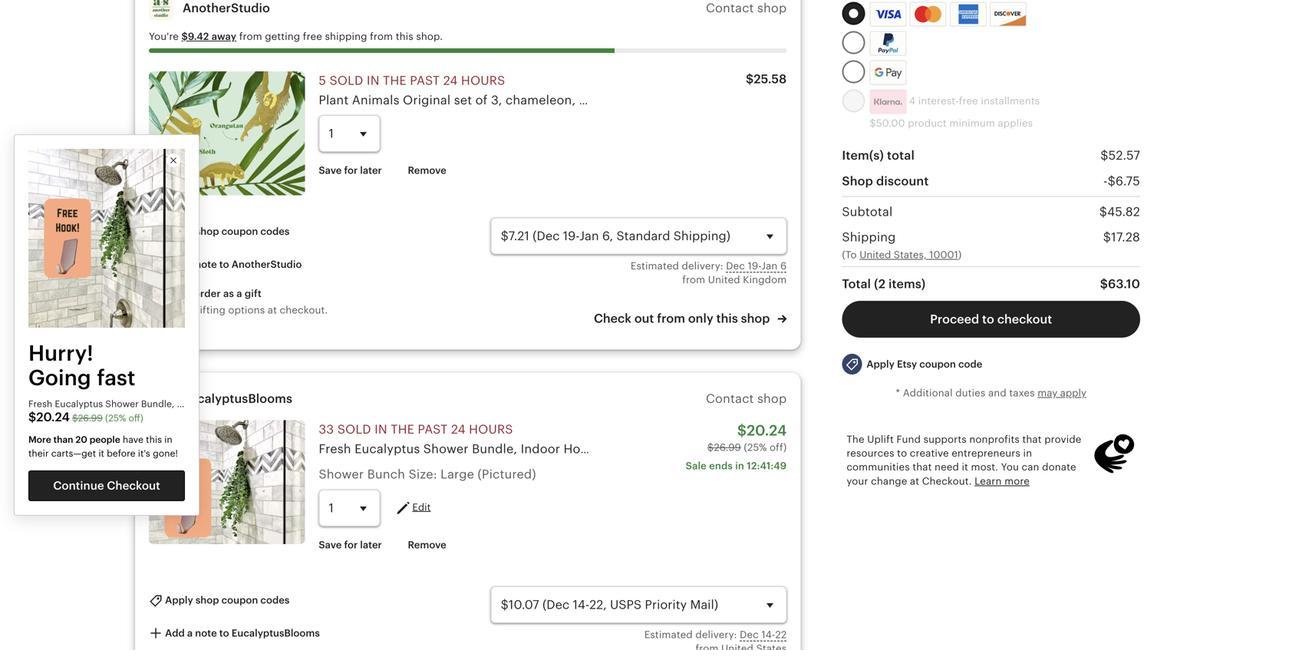 Task type: locate. For each thing, give the bounding box(es) containing it.
1 vertical spatial united
[[708, 274, 741, 286]]

0 horizontal spatial plants
[[996, 442, 1032, 456]]

communities
[[847, 462, 910, 473]]

sold right 33 in the bottom of the page
[[338, 423, 371, 436]]

2 codes from the top
[[261, 595, 290, 606]]

sold
[[330, 74, 364, 87], [338, 423, 371, 436]]

sold for 25.58
[[330, 74, 364, 87]]

sold for 20.24
[[338, 423, 371, 436]]

to inside dropdown button
[[219, 259, 229, 270]]

1 horizontal spatial that
[[1023, 434, 1042, 445]]

2 later from the top
[[360, 539, 382, 551]]

0 vertical spatial 24
[[443, 74, 458, 87]]

dec left 14- on the bottom right of the page
[[740, 629, 759, 641]]

plant, right house
[[605, 442, 639, 456]]

22
[[776, 629, 787, 641]]

shop up the 20.24
[[758, 392, 787, 406]]

0 vertical spatial contact shop
[[706, 1, 787, 15]]

anotherstudio inside dropdown button
[[232, 259, 302, 270]]

(to
[[842, 249, 857, 261]]

free up minimum
[[959, 95, 979, 107]]

apply inside dropdown button
[[867, 359, 895, 370]]

in inside 33 sold in the past 24 hours fresh eucalyptus shower bundle, indoor house plant, fresh eucalyptus plant, easy plants, boho decor, low light plants , eucalyptus plants
[[375, 423, 388, 436]]

fresh left 26.99
[[642, 442, 675, 456]]

a
[[187, 259, 193, 270], [237, 288, 242, 300], [187, 628, 193, 639]]

united
[[860, 249, 892, 261], [708, 274, 741, 286]]

1 vertical spatial a
[[237, 288, 242, 300]]

contact shop button for estimated delivery:
[[706, 392, 787, 406]]

1 horizontal spatial fresh
[[642, 442, 675, 456]]

1 vertical spatial it
[[962, 462, 969, 473]]

add a note to eucalyptusblooms
[[163, 628, 320, 639]]

hours up of
[[461, 74, 505, 87]]

hours inside 5 sold in the past 24 hours plant animals original set of 3, chameleon, sloth and orangutan trio, cute plant gift
[[461, 74, 505, 87]]

eucalyptus up the "ends"
[[678, 442, 744, 456]]

1 horizontal spatial it
[[962, 462, 969, 473]]

1 save from the top
[[319, 165, 342, 176]]

0 vertical spatial add
[[165, 259, 185, 270]]

delivery: left dec 14-22 link
[[696, 629, 737, 641]]

to inside dropdown button
[[219, 628, 229, 639]]

contact shop
[[706, 1, 787, 15], [706, 392, 787, 406]]

0 horizontal spatial this
[[146, 435, 162, 445]]

remove
[[408, 165, 447, 176], [408, 539, 447, 551]]

0 vertical spatial dec
[[726, 260, 745, 272]]

codes up add a note to anotherstudio
[[261, 226, 290, 237]]

0 horizontal spatial gift
[[245, 288, 262, 300]]

$ up cute in the right top of the page
[[746, 72, 754, 86]]

0 vertical spatial coupon
[[222, 226, 258, 237]]

creative
[[910, 448, 949, 459]]

2 apply shop coupon codes button from the top
[[137, 587, 301, 615]]

in up bunch
[[375, 423, 388, 436]]

apply left etsy in the bottom right of the page
[[867, 359, 895, 370]]

it inside 'have this in their carts—get it before it's gone!'
[[99, 449, 104, 459]]

1 horizontal spatial united
[[860, 249, 892, 261]]

1 horizontal spatial plants
[[1111, 442, 1147, 456]]

(25% down the 20.24
[[744, 442, 767, 453]]

1 vertical spatial save for later
[[319, 539, 382, 551]]

0 horizontal spatial (25%
[[105, 413, 126, 424]]

this left the shop.
[[396, 31, 414, 42]]

2 contact shop from the top
[[706, 392, 787, 406]]

plants right 'provide'
[[1111, 442, 1147, 456]]

plant, up 12:41:49
[[747, 442, 781, 456]]

applies
[[998, 118, 1033, 129]]

sold inside 5 sold in the past 24 hours plant animals original set of 3, chameleon, sloth and orangutan trio, cute plant gift
[[330, 74, 364, 87]]

off) inside $20.24 $26.99 (25% off)
[[129, 413, 143, 424]]

fresh eucalyptus shower bundle, indoor house plant, fresh eucalyptus plant, easy plants, boho decor, low light plants , eucalyptus plants image
[[149, 420, 305, 544]]

remove button down original
[[397, 157, 458, 184]]

24 for 25.58
[[443, 74, 458, 87]]

view
[[167, 304, 191, 316]]

this
[[396, 31, 414, 42], [717, 312, 738, 325], [146, 435, 162, 445]]

0 vertical spatial off)
[[129, 413, 143, 424]]

proceed
[[931, 313, 980, 326]]

learn more button
[[975, 474, 1030, 488]]

coupon up add a note to anotherstudio
[[222, 226, 258, 237]]

2 apply shop coupon codes from the top
[[163, 595, 290, 606]]

the up animals
[[383, 74, 407, 87]]

in inside 5 sold in the past 24 hours plant animals original set of 3, chameleon, sloth and orangutan trio, cute plant gift
[[367, 74, 380, 87]]

$ for 20.24
[[738, 422, 747, 439]]

dec left 19-
[[726, 260, 745, 272]]

0 vertical spatial for
[[344, 165, 358, 176]]

for for 20.24
[[344, 539, 358, 551]]

visa image
[[875, 7, 902, 21]]

jan
[[762, 260, 778, 272]]

gift up options
[[245, 288, 262, 300]]

the inside 33 sold in the past 24 hours fresh eucalyptus shower bundle, indoor house plant, fresh eucalyptus plant, easy plants, boho decor, low light plants , eucalyptus plants
[[391, 423, 415, 436]]

codes up 'add a note to eucalyptusblooms'
[[261, 595, 290, 606]]

1 save for later button from the top
[[307, 157, 394, 184]]

note for anotherstudio
[[195, 259, 217, 270]]

that up can
[[1023, 434, 1042, 445]]

1 later from the top
[[360, 165, 382, 176]]

eucalyptus up bunch
[[355, 442, 420, 456]]

it's gone!
[[138, 449, 178, 459]]

you're $ 9.42 away from getting free shipping from this shop.
[[149, 31, 443, 42]]

hours up bundle,
[[469, 423, 513, 436]]

coupon for apply shop coupon codes dropdown button for add a note to eucalyptusblooms dropdown button
[[222, 595, 258, 606]]

0 vertical spatial free
[[303, 31, 322, 42]]

24 inside 5 sold in the past 24 hours plant animals original set of 3, chameleon, sloth and orangutan trio, cute plant gift
[[443, 74, 458, 87]]

eucalyptusblooms image
[[149, 386, 174, 411]]

$ up fresh eucalyptus shower bundle, indoor house plant, fresh eucalyptus plant, easy plants, boho decor, low light plants , eucalyptus plants link
[[738, 422, 747, 439]]

and right sloth on the top left
[[612, 93, 635, 107]]

estimated
[[631, 260, 679, 272], [645, 629, 693, 641]]

1 vertical spatial codes
[[261, 595, 290, 606]]

apply shop coupon codes button for add a note to eucalyptusblooms dropdown button
[[137, 587, 301, 615]]

note inside add a note to eucalyptusblooms dropdown button
[[195, 628, 217, 639]]

1 vertical spatial the
[[391, 423, 415, 436]]

0 vertical spatial hours
[[461, 74, 505, 87]]

2 vertical spatial a
[[187, 628, 193, 639]]

save for later for 25.58
[[319, 165, 382, 176]]

this right the only at the right of page
[[717, 312, 738, 325]]

$ down -
[[1100, 205, 1108, 219]]

off) up have
[[129, 413, 143, 424]]

1 vertical spatial off)
[[770, 442, 787, 453]]

contact shop button up the 20.24
[[706, 392, 787, 406]]

0 vertical spatial delivery:
[[682, 260, 724, 272]]

hours
[[461, 74, 505, 87], [469, 423, 513, 436]]

and left taxes
[[989, 387, 1007, 399]]

1 vertical spatial dec
[[740, 629, 759, 641]]

2 save for later from the top
[[319, 539, 382, 551]]

gift right plant at the top of the page
[[795, 93, 815, 107]]

hours for 25.58
[[461, 74, 505, 87]]

delivery: for 14-
[[696, 629, 737, 641]]

shop discount
[[842, 174, 929, 188]]

1 contact shop from the top
[[706, 1, 787, 15]]

19-
[[748, 260, 762, 272]]

in inside the uplift fund supports nonprofits that provide resources to creative entrepreneurs in communities that need it most. you can donate your change at checkout.
[[1024, 448, 1033, 459]]

0 vertical spatial sold
[[330, 74, 364, 87]]

(25% up people
[[105, 413, 126, 424]]

0 vertical spatial a
[[187, 259, 193, 270]]

0 horizontal spatial united
[[708, 274, 741, 286]]

add inside dropdown button
[[165, 259, 185, 270]]

1 contact shop button from the top
[[706, 1, 787, 15]]

bundle,
[[472, 442, 518, 456]]

24 inside 33 sold in the past 24 hours fresh eucalyptus shower bundle, indoor house plant, fresh eucalyptus plant, easy plants, boho decor, low light plants , eucalyptus plants
[[451, 423, 466, 436]]

0 vertical spatial note
[[195, 259, 217, 270]]

a inside mark order as a gift view gifting options at checkout.
[[237, 288, 242, 300]]

free right getting
[[303, 31, 322, 42]]

0 vertical spatial the
[[383, 74, 407, 87]]

the uplift fund supports nonprofits that provide resources to creative entrepreneurs in communities that need it most. you can donate your change at checkout.
[[847, 434, 1082, 487]]

united down the shipping on the top right of the page
[[860, 249, 892, 261]]

from right out
[[657, 312, 686, 325]]

$ up -
[[1101, 149, 1109, 162]]

1 codes from the top
[[261, 226, 290, 237]]

1 vertical spatial 24
[[451, 423, 466, 436]]

apply shop coupon codes up "add a note to anotherstudio" dropdown button
[[163, 226, 290, 237]]

eucalyptus up donate
[[1042, 442, 1108, 456]]

the for 25.58
[[383, 74, 407, 87]]

1 vertical spatial apply shop coupon codes
[[163, 595, 290, 606]]

1 remove from the top
[[408, 165, 447, 176]]

2 note from the top
[[195, 628, 217, 639]]

(25% inside $20.24 $26.99 (25% off)
[[105, 413, 126, 424]]

that down creative at right bottom
[[913, 462, 932, 473]]

2 vertical spatial this
[[146, 435, 162, 445]]

save for 20.24
[[319, 539, 342, 551]]

0 horizontal spatial off)
[[129, 413, 143, 424]]

1 horizontal spatial shower
[[424, 442, 469, 456]]

1 add from the top
[[165, 259, 185, 270]]

2 horizontal spatial eucalyptus
[[1042, 442, 1108, 456]]

dec inside estimated delivery: dec 19-jan 6 from united kingdom
[[726, 260, 745, 272]]

later down bunch
[[360, 539, 382, 551]]

0 horizontal spatial that
[[913, 462, 932, 473]]

away
[[212, 31, 237, 42]]

2 horizontal spatial this
[[717, 312, 738, 325]]

$ for 25.58
[[746, 72, 754, 86]]

fresh down 33 in the bottom of the page
[[319, 442, 351, 456]]

later down animals
[[360, 165, 382, 176]]

1 vertical spatial apply shop coupon codes button
[[137, 587, 301, 615]]

additional
[[903, 387, 953, 399]]

1 vertical spatial remove
[[408, 539, 447, 551]]

2 add from the top
[[165, 628, 185, 639]]

coupon up 'add a note to eucalyptusblooms'
[[222, 595, 258, 606]]

2 vertical spatial coupon
[[222, 595, 258, 606]]

edit button
[[394, 499, 431, 517]]

in up animals
[[367, 74, 380, 87]]

fresh eucalyptus shower bundle, indoor house plant, fresh eucalyptus plant, easy plants, boho decor, low light plants , eucalyptus plants link
[[319, 442, 1147, 456]]

contact shop up the 20.24
[[706, 392, 787, 406]]

1 vertical spatial at
[[910, 476, 920, 487]]

later
[[360, 165, 382, 176], [360, 539, 382, 551]]

options
[[228, 304, 265, 316]]

shower left bunch
[[319, 468, 364, 481]]

1 horizontal spatial plant,
[[747, 442, 781, 456]]

1 vertical spatial this
[[717, 312, 738, 325]]

past inside 33 sold in the past 24 hours fresh eucalyptus shower bundle, indoor house plant, fresh eucalyptus plant, easy plants, boho decor, low light plants , eucalyptus plants
[[418, 423, 448, 436]]

0 vertical spatial save
[[319, 165, 342, 176]]

0 vertical spatial estimated
[[631, 260, 679, 272]]

1 apply shop coupon codes button from the top
[[137, 218, 301, 246]]

of
[[476, 93, 488, 107]]

1 for from the top
[[344, 165, 358, 176]]

united down dec 19-jan 6 link
[[708, 274, 741, 286]]

contact shop up $ 25.58
[[706, 1, 787, 15]]

1 horizontal spatial at
[[910, 476, 920, 487]]

from right shipping
[[370, 31, 393, 42]]

a inside dropdown button
[[187, 259, 193, 270]]

in down fresh eucalyptus shower bundle, indoor house plant, fresh eucalyptus plant, easy plants, boho decor, low light plants , eucalyptus plants link
[[736, 460, 745, 472]]

1 save for later from the top
[[319, 165, 382, 176]]

it down people
[[99, 449, 104, 459]]

2 save from the top
[[319, 539, 342, 551]]

2 remove button from the top
[[397, 531, 458, 559]]

shower up "large"
[[424, 442, 469, 456]]

at inside the uplift fund supports nonprofits that provide resources to creative entrepreneurs in communities that need it most. you can donate your change at checkout.
[[910, 476, 920, 487]]

off)
[[129, 413, 143, 424], [770, 442, 787, 453]]

0 vertical spatial united
[[860, 249, 892, 261]]

-
[[1104, 174, 1108, 188]]

1 vertical spatial remove button
[[397, 531, 458, 559]]

getting
[[265, 31, 300, 42]]

in inside 'have this in their carts—get it before it's gone!'
[[164, 435, 173, 445]]

contact for estimated delivery:
[[706, 392, 754, 406]]

1 remove button from the top
[[397, 157, 458, 184]]

estimated delivery: dec 14-22
[[645, 629, 787, 641]]

united inside estimated delivery: dec 19-jan 6 from united kingdom
[[708, 274, 741, 286]]

plants
[[996, 442, 1032, 456], [1111, 442, 1147, 456]]

1 horizontal spatial off)
[[770, 442, 787, 453]]

past up shower bunch size: large (pictured)
[[418, 423, 448, 436]]

1 vertical spatial coupon
[[920, 359, 956, 370]]

33
[[319, 423, 334, 436]]

2 for from the top
[[344, 539, 358, 551]]

20.24
[[747, 422, 787, 439]]

1 vertical spatial later
[[360, 539, 382, 551]]

check out from only this shop
[[594, 312, 773, 325]]

1 apply shop coupon codes from the top
[[163, 226, 290, 237]]

save for 25.58
[[319, 165, 342, 176]]

apply up add a note to eucalyptusblooms dropdown button
[[165, 595, 193, 606]]

$ down $ 45.82
[[1104, 230, 1112, 244]]

plants up you on the right bottom of page
[[996, 442, 1032, 456]]

shipping
[[842, 230, 896, 244]]

remove down edit
[[408, 539, 447, 551]]

note for eucalyptusblooms
[[195, 628, 217, 639]]

0 vertical spatial codes
[[261, 226, 290, 237]]

this up it's gone!
[[146, 435, 162, 445]]

1 vertical spatial past
[[418, 423, 448, 436]]

24 up "large"
[[451, 423, 466, 436]]

proceed to checkout
[[931, 313, 1053, 326]]

add a note to anotherstudio button
[[137, 251, 314, 279]]

delivery: inside estimated delivery: dec 19-jan 6 from united kingdom
[[682, 260, 724, 272]]

0 horizontal spatial shower
[[319, 468, 364, 481]]

0 vertical spatial later
[[360, 165, 382, 176]]

from
[[239, 31, 262, 42], [370, 31, 393, 42], [683, 274, 706, 286], [657, 312, 686, 325]]

delivery: left 19-
[[682, 260, 724, 272]]

0 vertical spatial that
[[1023, 434, 1042, 445]]

(to united states, 10001 )
[[842, 249, 962, 261]]

add for add a note to eucalyptusblooms
[[165, 628, 185, 639]]

remove button down edit
[[397, 531, 458, 559]]

0 vertical spatial this
[[396, 31, 414, 42]]

taxes
[[1010, 387, 1035, 399]]

anotherstudio up away
[[183, 1, 270, 15]]

1 vertical spatial eucalyptusblooms
[[232, 628, 320, 639]]

the inside 5 sold in the past 24 hours plant animals original set of 3, chameleon, sloth and orangutan trio, cute plant gift
[[383, 74, 407, 87]]

1 note from the top
[[195, 259, 217, 270]]

add
[[165, 259, 185, 270], [165, 628, 185, 639]]

0 vertical spatial contact
[[706, 1, 754, 15]]

apply shop coupon codes button up add a note to eucalyptusblooms dropdown button
[[137, 587, 301, 615]]

apply up "add a note to anotherstudio" dropdown button
[[165, 226, 193, 237]]

0 vertical spatial remove
[[408, 165, 447, 176]]

0 vertical spatial apply
[[165, 226, 193, 237]]

check
[[594, 312, 632, 325]]

subtotal
[[842, 205, 893, 219]]

1 vertical spatial hours
[[469, 423, 513, 436]]

1 contact from the top
[[706, 1, 754, 15]]

2 contact from the top
[[706, 392, 754, 406]]

0 vertical spatial contact shop button
[[706, 1, 787, 15]]

past inside 5 sold in the past 24 hours plant animals original set of 3, chameleon, sloth and orangutan trio, cute plant gift
[[410, 74, 440, 87]]

1 vertical spatial shower
[[319, 468, 364, 481]]

fresh
[[319, 442, 351, 456], [642, 442, 675, 456]]

eucalyptusblooms inside dropdown button
[[232, 628, 320, 639]]

later for 25.58
[[360, 165, 382, 176]]

house
[[564, 442, 602, 456]]

can
[[1022, 462, 1040, 473]]

contact shop button up $ 25.58
[[706, 1, 787, 15]]

dec
[[726, 260, 745, 272], [740, 629, 759, 641]]

6
[[781, 260, 787, 272]]

continue
[[53, 479, 104, 493]]

hurry!
[[28, 341, 93, 365]]

0 vertical spatial it
[[99, 449, 104, 459]]

at
[[268, 304, 277, 316], [910, 476, 920, 487]]

1 vertical spatial save
[[319, 539, 342, 551]]

1 horizontal spatial and
[[989, 387, 1007, 399]]

to
[[219, 259, 229, 270], [983, 313, 995, 326], [898, 448, 908, 459], [219, 628, 229, 639]]

note inside "add a note to anotherstudio" dropdown button
[[195, 259, 217, 270]]

this inside 'have this in their carts—get it before it's gone!'
[[146, 435, 162, 445]]

duties
[[956, 387, 986, 399]]

edit
[[413, 501, 431, 513]]

1 vertical spatial contact
[[706, 392, 754, 406]]

contact shop for estimated delivery:
[[706, 392, 787, 406]]

1 horizontal spatial gift
[[795, 93, 815, 107]]

1 vertical spatial add
[[165, 628, 185, 639]]

a for eucalyptusblooms
[[187, 628, 193, 639]]

0 horizontal spatial and
[[612, 93, 635, 107]]

american express image
[[953, 4, 985, 24]]

0 vertical spatial apply shop coupon codes button
[[137, 218, 301, 246]]

1 vertical spatial estimated
[[645, 629, 693, 641]]

remove down original
[[408, 165, 447, 176]]

it right need
[[962, 462, 969, 473]]

uplift fund image
[[1093, 432, 1136, 475]]

coupon for apply etsy coupon code dropdown button at the bottom of the page
[[920, 359, 956, 370]]

gift
[[795, 93, 815, 107], [245, 288, 262, 300]]

5 sold in the past 24 hours plant animals original set of 3, chameleon, sloth and orangutan trio, cute plant gift
[[319, 74, 815, 107]]

mark
[[167, 288, 192, 300]]

1 eucalyptus from the left
[[355, 442, 420, 456]]

off) down the 20.24
[[770, 442, 787, 453]]

free
[[303, 31, 322, 42], [959, 95, 979, 107]]

4 interest-free installments
[[907, 95, 1040, 107]]

in left ','
[[1024, 448, 1033, 459]]

anotherstudio up mark order as a gift view gifting options at checkout.
[[232, 259, 302, 270]]

0 vertical spatial gift
[[795, 93, 815, 107]]

add inside dropdown button
[[165, 628, 185, 639]]

$ for 63.10
[[1101, 277, 1109, 291]]

sold up the plant
[[330, 74, 364, 87]]

at right change on the bottom of the page
[[910, 476, 920, 487]]

2 contact shop button from the top
[[706, 392, 787, 406]]

coupon inside apply etsy coupon code dropdown button
[[920, 359, 956, 370]]

1 vertical spatial for
[[344, 539, 358, 551]]

0 vertical spatial save for later
[[319, 165, 382, 176]]

1 vertical spatial delivery:
[[696, 629, 737, 641]]

in
[[367, 74, 380, 87], [375, 423, 388, 436], [164, 435, 173, 445], [1024, 448, 1033, 459], [736, 460, 745, 472]]

1 horizontal spatial eucalyptus
[[678, 442, 744, 456]]

0 horizontal spatial it
[[99, 449, 104, 459]]

1 vertical spatial note
[[195, 628, 217, 639]]

1 horizontal spatial free
[[959, 95, 979, 107]]

from right away
[[239, 31, 262, 42]]

in up it's gone!
[[164, 435, 173, 445]]

delivery: for 19-
[[682, 260, 724, 272]]

1 horizontal spatial (25%
[[744, 442, 767, 453]]

$ 45.82
[[1100, 205, 1141, 219]]

apply shop coupon codes button up "add a note to anotherstudio" dropdown button
[[137, 218, 301, 246]]

apply shop coupon codes up add a note to eucalyptusblooms dropdown button
[[163, 595, 290, 606]]

$ down $ 17.28
[[1101, 277, 1109, 291]]

shop down kingdom
[[741, 312, 770, 325]]

24 up set
[[443, 74, 458, 87]]

0 vertical spatial at
[[268, 304, 277, 316]]

sold inside 33 sold in the past 24 hours fresh eucalyptus shower bundle, indoor house plant, fresh eucalyptus plant, easy plants, boho decor, low light plants , eucalyptus plants
[[338, 423, 371, 436]]

estimated inside estimated delivery: dec 19-jan 6 from united kingdom
[[631, 260, 679, 272]]

coupon up additional
[[920, 359, 956, 370]]

2 save for later button from the top
[[307, 531, 394, 559]]

save for later for 20.24
[[319, 539, 382, 551]]

1 vertical spatial save for later button
[[307, 531, 394, 559]]

item(s)
[[842, 149, 884, 163]]

chameleon,
[[506, 93, 576, 107]]

apply shop coupon codes button for "add a note to anotherstudio" dropdown button
[[137, 218, 301, 246]]

1 horizontal spatial this
[[396, 31, 414, 42]]

contact for $
[[706, 1, 754, 15]]

a inside dropdown button
[[187, 628, 193, 639]]

to inside 'button'
[[983, 313, 995, 326]]

1 vertical spatial contact shop
[[706, 392, 787, 406]]

hours inside 33 sold in the past 24 hours fresh eucalyptus shower bundle, indoor house plant, fresh eucalyptus plant, easy plants, boho decor, low light plants , eucalyptus plants
[[469, 423, 513, 436]]

1 vertical spatial apply
[[867, 359, 895, 370]]

at right options
[[268, 304, 277, 316]]

$ 20.24 $ 26.99 (25% off) sale ends in 12:41:49
[[686, 422, 787, 472]]

0 horizontal spatial fresh
[[319, 442, 351, 456]]

1 vertical spatial gift
[[245, 288, 262, 300]]

from up check out from only this shop link
[[683, 274, 706, 286]]

the up bunch
[[391, 423, 415, 436]]

apply
[[165, 226, 193, 237], [867, 359, 895, 370], [165, 595, 193, 606]]

(25% inside $ 20.24 $ 26.99 (25% off) sale ends in 12:41:49
[[744, 442, 767, 453]]

0 vertical spatial remove button
[[397, 157, 458, 184]]

dec 14-22 link
[[740, 629, 787, 641]]

0 horizontal spatial free
[[303, 31, 322, 42]]

2 remove from the top
[[408, 539, 447, 551]]

decor,
[[892, 442, 931, 456]]

past up original
[[410, 74, 440, 87]]

dec 19-jan 6 link
[[726, 260, 787, 272]]

$
[[182, 31, 188, 42], [746, 72, 754, 86], [1101, 149, 1109, 162], [1108, 174, 1116, 188], [1100, 205, 1108, 219], [1104, 230, 1112, 244], [1101, 277, 1109, 291], [738, 422, 747, 439], [708, 442, 714, 453]]

the
[[383, 74, 407, 87], [391, 423, 415, 436]]



Task type: describe. For each thing, give the bounding box(es) containing it.
2 fresh from the left
[[642, 442, 675, 456]]

the
[[847, 434, 865, 445]]

entrepreneurs
[[952, 448, 1021, 459]]

1 vertical spatial and
[[989, 387, 1007, 399]]

paypal image
[[872, 34, 905, 54]]

$50.00 product minimum applies
[[870, 118, 1033, 129]]

$ for 17.28
[[1104, 230, 1112, 244]]

14-
[[762, 629, 776, 641]]

$ for 52.57
[[1101, 149, 1109, 162]]

*
[[896, 387, 901, 399]]

0 vertical spatial anotherstudio
[[183, 1, 270, 15]]

1 vertical spatial free
[[959, 95, 979, 107]]

minimum
[[950, 118, 996, 129]]

boho
[[858, 442, 889, 456]]

nonprofits
[[970, 434, 1020, 445]]

their
[[28, 449, 49, 459]]

add a note to anotherstudio
[[163, 259, 302, 270]]

52.57
[[1109, 149, 1141, 162]]

25.58
[[754, 72, 787, 86]]

gift inside 5 sold in the past 24 hours plant animals original set of 3, chameleon, sloth and orangutan trio, cute plant gift
[[795, 93, 815, 107]]

,
[[1035, 442, 1039, 456]]

$20.24
[[28, 411, 70, 424]]

checkout
[[998, 313, 1053, 326]]

sloth
[[579, 93, 609, 107]]

1 plant, from the left
[[605, 442, 639, 456]]

remove button for 25.58
[[397, 157, 458, 184]]

at inside mark order as a gift view gifting options at checkout.
[[268, 304, 277, 316]]

45.82
[[1108, 205, 1141, 219]]

2 eucalyptus from the left
[[678, 442, 744, 456]]

change
[[871, 476, 908, 487]]

later for 20.24
[[360, 539, 382, 551]]

only
[[689, 312, 714, 325]]

supports
[[924, 434, 967, 445]]

17.28
[[1112, 230, 1141, 244]]

shop up add a note to eucalyptusblooms dropdown button
[[196, 595, 219, 606]]

12:41:49
[[747, 460, 787, 472]]

4
[[910, 95, 916, 107]]

$50.00
[[870, 118, 906, 129]]

33 sold in the past 24 hours fresh eucalyptus shower bundle, indoor house plant, fresh eucalyptus plant, easy plants, boho decor, low light plants , eucalyptus plants
[[319, 423, 1147, 456]]

3 eucalyptus from the left
[[1042, 442, 1108, 456]]

2 plants from the left
[[1111, 442, 1147, 456]]

you're
[[149, 31, 179, 42]]

save for later button for 25.58
[[307, 157, 394, 184]]

discover image
[[991, 5, 1028, 28]]

plant
[[761, 93, 791, 107]]

mastercard image
[[912, 4, 945, 24]]

indoor
[[521, 442, 561, 456]]

the for 20.24
[[391, 423, 415, 436]]

large
[[441, 468, 474, 481]]

$ 63.10
[[1101, 277, 1141, 291]]

estimated for estimated delivery: dec 14-22
[[645, 629, 693, 641]]

past for 20.24
[[418, 423, 448, 436]]

easy
[[784, 442, 811, 456]]

26.99
[[714, 442, 741, 453]]

and inside 5 sold in the past 24 hours plant animals original set of 3, chameleon, sloth and orangutan trio, cute plant gift
[[612, 93, 635, 107]]

2 plant, from the left
[[747, 442, 781, 456]]

out
[[635, 312, 654, 325]]

from inside estimated delivery: dec 19-jan 6 from united kingdom
[[683, 274, 706, 286]]

have
[[123, 435, 144, 445]]

$ down $ 52.57
[[1108, 174, 1116, 188]]

in inside $ 20.24 $ 26.99 (25% off) sale ends in 12:41:49
[[736, 460, 745, 472]]

6.75
[[1116, 174, 1141, 188]]

items)
[[889, 277, 926, 291]]

to inside the uplift fund supports nonprofits that provide resources to creative entrepreneurs in communities that need it most. you can donate your change at checkout.
[[898, 448, 908, 459]]

more
[[28, 435, 51, 445]]

ends
[[709, 460, 733, 472]]

apply etsy coupon code
[[867, 359, 983, 370]]

carts—get
[[51, 449, 96, 459]]

donate
[[1043, 462, 1077, 473]]

gift inside mark order as a gift view gifting options at checkout.
[[245, 288, 262, 300]]

1 plants from the left
[[996, 442, 1032, 456]]

(pictured)
[[478, 468, 536, 481]]

your
[[847, 476, 869, 487]]

total
[[842, 277, 871, 291]]

bunch
[[367, 468, 405, 481]]

low
[[934, 442, 959, 456]]

shower bunch size: large (pictured)
[[319, 468, 536, 481]]

apply etsy coupon code button
[[831, 347, 994, 382]]

dec for 14-
[[740, 629, 759, 641]]

it inside the uplift fund supports nonprofits that provide resources to creative entrepreneurs in communities that need it most. you can donate your change at checkout.
[[962, 462, 969, 473]]

animals
[[352, 93, 400, 107]]

gifting
[[193, 304, 226, 316]]

google pay image
[[871, 61, 906, 84]]

eucalyptusblooms link
[[183, 392, 293, 406]]

plant animals original set of 3, chameleon, sloth and orangutan trio, cute plant gift image
[[149, 71, 305, 195]]

remove for 25.58
[[408, 165, 447, 176]]

dec for 19-
[[726, 260, 745, 272]]

63.10
[[1109, 277, 1141, 291]]

sale
[[686, 460, 707, 472]]

remove button for 20.24
[[397, 531, 458, 559]]

add a note to eucalyptusblooms button
[[137, 620, 332, 648]]

people
[[90, 435, 120, 445]]

states,
[[894, 249, 927, 261]]

hours for 20.24
[[469, 423, 513, 436]]

pay in 4 installments image
[[870, 90, 907, 114]]

0 vertical spatial eucalyptusblooms
[[183, 392, 293, 406]]

shop up "add a note to anotherstudio" dropdown button
[[196, 226, 219, 237]]

may apply button
[[1038, 386, 1087, 400]]

have this in their carts—get it before it's gone!
[[28, 435, 178, 459]]

etsy
[[897, 359, 917, 370]]

$ up the "ends"
[[708, 442, 714, 453]]

in for plant
[[367, 74, 380, 87]]

learn more
[[975, 476, 1030, 487]]

may
[[1038, 387, 1058, 399]]

shower inside 33 sold in the past 24 hours fresh eucalyptus shower bundle, indoor house plant, fresh eucalyptus plant, easy plants, boho decor, low light plants , eucalyptus plants
[[424, 442, 469, 456]]

interest-
[[919, 95, 959, 107]]

contact shop for $
[[706, 1, 787, 15]]

resources
[[847, 448, 895, 459]]

20
[[76, 435, 87, 445]]

uplift
[[868, 434, 894, 445]]

anotherstudio link
[[183, 1, 270, 15]]

2 vertical spatial apply
[[165, 595, 193, 606]]

shop up 25.58
[[758, 1, 787, 15]]

more
[[1005, 476, 1030, 487]]

off) inside $ 20.24 $ 26.99 (25% off) sale ends in 12:41:49
[[770, 442, 787, 453]]

$ right you're
[[182, 31, 188, 42]]

a for anotherstudio
[[187, 259, 193, 270]]

add for add a note to anotherstudio
[[165, 259, 185, 270]]

$ for 45.82
[[1100, 205, 1108, 219]]

24 for 20.24
[[451, 423, 466, 436]]

save for later button for 20.24
[[307, 531, 394, 559]]

provide
[[1045, 434, 1082, 445]]

discount
[[877, 174, 929, 188]]

for for 25.58
[[344, 165, 358, 176]]

contact shop button for $
[[706, 1, 787, 15]]

1 fresh from the left
[[319, 442, 351, 456]]

anotherstudio image
[[149, 0, 174, 20]]

code
[[959, 359, 983, 370]]

learn
[[975, 476, 1002, 487]]

in for fresh
[[375, 423, 388, 436]]

estimated delivery: dec 19-jan 6 from united kingdom
[[631, 260, 787, 286]]

cute
[[731, 93, 757, 107]]

estimated for estimated delivery: dec 19-jan 6 from united kingdom
[[631, 260, 679, 272]]

* additional duties and taxes may apply
[[896, 387, 1087, 399]]

in for it's gone!
[[164, 435, 173, 445]]

apply
[[1061, 387, 1087, 399]]

past for 25.58
[[410, 74, 440, 87]]

remove for 20.24
[[408, 539, 447, 551]]



Task type: vqa. For each thing, say whether or not it's contained in the screenshot.


